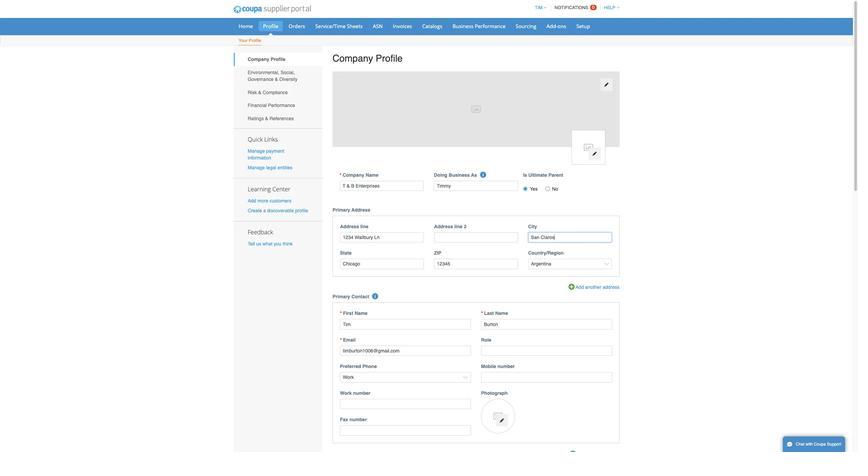 Task type: locate. For each thing, give the bounding box(es) containing it.
risk & compliance
[[248, 90, 288, 95]]

manage payment information
[[248, 148, 285, 160]]

us
[[256, 241, 261, 247]]

additional information image for doing business as
[[480, 172, 487, 178]]

1 manage from the top
[[248, 148, 265, 154]]

asn link
[[369, 21, 387, 31]]

add-ons
[[547, 23, 567, 29]]

manage inside "manage payment information"
[[248, 148, 265, 154]]

service/time
[[315, 23, 346, 29]]

0 vertical spatial &
[[275, 77, 278, 82]]

manage up information
[[248, 148, 265, 154]]

City text field
[[528, 232, 612, 243]]

business inside business performance link
[[453, 23, 474, 29]]

invoices link
[[389, 21, 417, 31]]

1 horizontal spatial additional information image
[[480, 172, 487, 178]]

business right catalogs
[[453, 23, 474, 29]]

2 primary from the top
[[333, 294, 350, 300]]

1 horizontal spatial &
[[265, 116, 268, 121]]

additional information image
[[480, 172, 487, 178], [373, 294, 379, 300]]

1 vertical spatial &
[[258, 90, 262, 95]]

business performance link
[[448, 21, 510, 31]]

Fax number text field
[[340, 426, 471, 436]]

0 horizontal spatial performance
[[268, 103, 295, 108]]

first
[[343, 311, 354, 316]]

primary up address line at the left of the page
[[333, 207, 350, 213]]

environmental, social, governance & diversity link
[[234, 66, 323, 86]]

quick links
[[248, 135, 278, 143]]

company profile down asn
[[333, 53, 403, 64]]

last
[[484, 311, 494, 316]]

orders link
[[284, 21, 310, 31]]

ZIP text field
[[434, 259, 518, 269]]

1 primary from the top
[[333, 207, 350, 213]]

& right ratings
[[265, 116, 268, 121]]

0 horizontal spatial &
[[258, 90, 262, 95]]

social,
[[281, 70, 295, 75]]

profile link
[[259, 21, 283, 31]]

0 horizontal spatial change image image
[[500, 418, 505, 423]]

primary
[[333, 207, 350, 213], [333, 294, 350, 300]]

2 vertical spatial change image image
[[500, 418, 505, 423]]

1 line from the left
[[361, 224, 369, 229]]

1 vertical spatial performance
[[268, 103, 295, 108]]

address
[[352, 207, 371, 213], [340, 224, 359, 229], [434, 224, 453, 229]]

add
[[248, 198, 256, 204], [576, 285, 584, 290]]

1 vertical spatial manage
[[248, 165, 265, 170]]

1 vertical spatial additional information image
[[373, 294, 379, 300]]

help link
[[601, 5, 620, 10]]

yes
[[530, 186, 538, 192]]

add inside button
[[576, 285, 584, 290]]

preferred phone
[[340, 364, 377, 369]]

change image image
[[605, 82, 609, 87], [593, 152, 597, 156], [500, 418, 505, 423]]

0 horizontal spatial line
[[361, 224, 369, 229]]

&
[[275, 77, 278, 82], [258, 90, 262, 95], [265, 116, 268, 121]]

1 horizontal spatial performance
[[475, 23, 506, 29]]

business performance
[[453, 23, 506, 29]]

1 vertical spatial add
[[576, 285, 584, 290]]

center
[[273, 185, 291, 193]]

quick
[[248, 135, 263, 143]]

as
[[471, 172, 477, 178]]

additional information image for primary contact
[[373, 294, 379, 300]]

support
[[828, 442, 842, 447]]

2 line from the left
[[455, 224, 463, 229]]

None text field
[[340, 319, 471, 330], [481, 319, 612, 330], [340, 319, 471, 330], [481, 319, 612, 330]]

0 vertical spatial primary
[[333, 207, 350, 213]]

& left diversity
[[275, 77, 278, 82]]

payment
[[266, 148, 285, 154]]

profile inside 'link'
[[263, 23, 279, 29]]

line left 2
[[455, 224, 463, 229]]

1 vertical spatial number
[[353, 391, 371, 396]]

2 vertical spatial &
[[265, 116, 268, 121]]

chat
[[796, 442, 805, 447]]

links
[[264, 135, 278, 143]]

add for add another address
[[576, 285, 584, 290]]

0 vertical spatial add
[[248, 198, 256, 204]]

doing business as
[[434, 172, 477, 178]]

& inside environmental, social, governance & diversity
[[275, 77, 278, 82]]

2 horizontal spatial &
[[275, 77, 278, 82]]

address left 2
[[434, 224, 453, 229]]

additional information image right as
[[480, 172, 487, 178]]

name
[[366, 172, 379, 178], [355, 311, 368, 316], [496, 311, 508, 316]]

& right risk
[[258, 90, 262, 95]]

customers
[[270, 198, 292, 204]]

additional information image right contact
[[373, 294, 379, 300]]

1 horizontal spatial change image image
[[593, 152, 597, 156]]

role
[[481, 337, 492, 343]]

navigation containing notifications 0
[[532, 1, 620, 14]]

number for fax number
[[350, 417, 367, 423]]

0 vertical spatial additional information image
[[480, 172, 487, 178]]

photograph
[[481, 391, 508, 396]]

financial performance
[[248, 103, 295, 108]]

None text field
[[340, 181, 424, 191], [340, 346, 471, 356], [340, 181, 424, 191], [340, 346, 471, 356]]

2 vertical spatial number
[[350, 417, 367, 423]]

what
[[263, 241, 273, 247]]

manage
[[248, 148, 265, 154], [248, 165, 265, 170]]

email
[[343, 337, 356, 343]]

1 vertical spatial change image image
[[593, 152, 597, 156]]

coupa supplier portal image
[[229, 1, 316, 18]]

ratings
[[248, 116, 264, 121]]

learning
[[248, 185, 271, 193]]

1 horizontal spatial line
[[455, 224, 463, 229]]

primary for primary address
[[333, 207, 350, 213]]

manage for manage legal entities
[[248, 165, 265, 170]]

0 vertical spatial business
[[453, 23, 474, 29]]

2 manage from the top
[[248, 165, 265, 170]]

sourcing link
[[512, 21, 541, 31]]

number for mobile number
[[498, 364, 515, 369]]

State text field
[[340, 259, 424, 269]]

work number
[[340, 391, 371, 396]]

tell
[[248, 241, 255, 247]]

* for * first name
[[340, 311, 342, 316]]

line up address line text box
[[361, 224, 369, 229]]

manage payment information link
[[248, 148, 285, 160]]

primary for primary contact
[[333, 294, 350, 300]]

references
[[270, 116, 294, 121]]

address down primary address
[[340, 224, 359, 229]]

environmental, social, governance & diversity
[[248, 70, 298, 82]]

number for work number
[[353, 391, 371, 396]]

navigation
[[532, 1, 620, 14]]

company profile
[[333, 53, 403, 64], [248, 57, 286, 62]]

1 horizontal spatial add
[[576, 285, 584, 290]]

feedback
[[248, 228, 273, 236]]

mobile
[[481, 364, 496, 369]]

business
[[453, 23, 474, 29], [449, 172, 470, 178]]

0 vertical spatial change image image
[[605, 82, 609, 87]]

business left as
[[449, 172, 470, 178]]

number right work
[[353, 391, 371, 396]]

ultimate
[[529, 172, 548, 178]]

* email
[[340, 337, 356, 343]]

1 horizontal spatial company profile
[[333, 53, 403, 64]]

add more customers
[[248, 198, 292, 204]]

1 vertical spatial primary
[[333, 294, 350, 300]]

with
[[806, 442, 813, 447]]

0 horizontal spatial additional information image
[[373, 294, 379, 300]]

number
[[498, 364, 515, 369], [353, 391, 371, 396], [350, 417, 367, 423]]

ons
[[558, 23, 567, 29]]

coupa
[[814, 442, 826, 447]]

None radio
[[524, 187, 528, 191], [546, 187, 550, 191], [524, 187, 528, 191], [546, 187, 550, 191]]

is ultimate parent
[[524, 172, 564, 178]]

background image
[[333, 71, 620, 147]]

add left the another
[[576, 285, 584, 290]]

0 vertical spatial number
[[498, 364, 515, 369]]

company profile up environmental,
[[248, 57, 286, 62]]

0 horizontal spatial company profile
[[248, 57, 286, 62]]

information
[[248, 155, 271, 160]]

discoverable
[[267, 208, 294, 214]]

0 horizontal spatial add
[[248, 198, 256, 204]]

2 horizontal spatial change image image
[[605, 82, 609, 87]]

number right fax
[[350, 417, 367, 423]]

address line 2
[[434, 224, 467, 229]]

0 vertical spatial manage
[[248, 148, 265, 154]]

0 vertical spatial performance
[[475, 23, 506, 29]]

diversity
[[280, 77, 298, 82]]

add up create
[[248, 198, 256, 204]]

catalogs
[[422, 23, 443, 29]]

tell us what you think
[[248, 241, 293, 247]]

home
[[239, 23, 253, 29]]

primary up 'first'
[[333, 294, 350, 300]]

parent
[[549, 172, 564, 178]]

manage down information
[[248, 165, 265, 170]]

number right mobile on the bottom
[[498, 364, 515, 369]]



Task type: vqa. For each thing, say whether or not it's contained in the screenshot.
Slavery to the top
no



Task type: describe. For each thing, give the bounding box(es) containing it.
* for * company name
[[340, 172, 342, 178]]

orders
[[289, 23, 305, 29]]

photograph image
[[481, 399, 515, 434]]

manage for manage payment information
[[248, 148, 265, 154]]

service/time sheets link
[[311, 21, 367, 31]]

more
[[258, 198, 268, 204]]

change image image for "photograph"
[[500, 418, 505, 423]]

profile
[[295, 208, 308, 214]]

name for * first name
[[355, 311, 368, 316]]

chat with coupa support
[[796, 442, 842, 447]]

no
[[553, 186, 559, 192]]

tim
[[535, 5, 543, 10]]

* company name
[[340, 172, 379, 178]]

Role text field
[[481, 346, 612, 356]]

sheets
[[347, 23, 363, 29]]

risk
[[248, 90, 257, 95]]

a
[[263, 208, 266, 214]]

* for * last name
[[481, 311, 483, 316]]

chat with coupa support button
[[783, 437, 846, 452]]

help
[[604, 5, 616, 10]]

fax
[[340, 417, 348, 423]]

state
[[340, 250, 352, 256]]

legal
[[266, 165, 276, 170]]

performance for financial performance
[[268, 103, 295, 108]]

create
[[248, 208, 262, 214]]

ratings & references link
[[234, 112, 323, 125]]

address up address line at the left of the page
[[352, 207, 371, 213]]

catalogs link
[[418, 21, 447, 31]]

add-ons link
[[543, 21, 571, 31]]

change image image for background "image"
[[605, 82, 609, 87]]

notifications 0
[[555, 5, 595, 10]]

address line
[[340, 224, 369, 229]]

you
[[274, 241, 282, 247]]

add for add more customers
[[248, 198, 256, 204]]

* for * email
[[340, 337, 342, 343]]

add more customers link
[[248, 198, 292, 204]]

preferred
[[340, 364, 361, 369]]

risk & compliance link
[[234, 86, 323, 99]]

your profile
[[239, 38, 261, 43]]

tim link
[[532, 5, 547, 10]]

line for address line 2
[[455, 224, 463, 229]]

compliance
[[263, 90, 288, 95]]

address for address line 2
[[434, 224, 453, 229]]

invoices
[[393, 23, 412, 29]]

governance
[[248, 77, 274, 82]]

logo image
[[572, 130, 606, 165]]

environmental,
[[248, 70, 280, 75]]

& for references
[[265, 116, 268, 121]]

address for address line
[[340, 224, 359, 229]]

ratings & references
[[248, 116, 294, 121]]

Address line 2 text field
[[434, 232, 518, 243]]

contact
[[352, 294, 369, 300]]

primary contact
[[333, 294, 369, 300]]

setup link
[[572, 21, 595, 31]]

work
[[340, 391, 352, 396]]

another
[[586, 285, 602, 290]]

1 vertical spatial business
[[449, 172, 470, 178]]

primary address
[[333, 207, 371, 213]]

performance for business performance
[[475, 23, 506, 29]]

manage legal entities link
[[248, 165, 293, 170]]

financial performance link
[[234, 99, 323, 112]]

Mobile number text field
[[481, 373, 612, 383]]

create a discoverable profile
[[248, 208, 308, 214]]

manage legal entities
[[248, 165, 293, 170]]

* last name
[[481, 311, 508, 316]]

Doing Business As text field
[[434, 181, 518, 191]]

financial
[[248, 103, 267, 108]]

change image image for logo
[[593, 152, 597, 156]]

company profile link
[[234, 53, 323, 66]]

line for address line
[[361, 224, 369, 229]]

fax number
[[340, 417, 367, 423]]

your profile link
[[238, 37, 262, 45]]

home link
[[234, 21, 258, 31]]

sourcing
[[516, 23, 537, 29]]

phone
[[363, 364, 377, 369]]

tell us what you think button
[[248, 241, 293, 247]]

mobile number
[[481, 364, 515, 369]]

* first name
[[340, 311, 368, 316]]

doing
[[434, 172, 448, 178]]

2
[[464, 224, 467, 229]]

Work number text field
[[340, 399, 471, 409]]

name for * last name
[[496, 311, 508, 316]]

service/time sheets
[[315, 23, 363, 29]]

your
[[239, 38, 248, 43]]

Address line text field
[[340, 232, 424, 243]]

& for compliance
[[258, 90, 262, 95]]

asn
[[373, 23, 383, 29]]

city
[[528, 224, 537, 229]]

think
[[283, 241, 293, 247]]

entities
[[278, 165, 293, 170]]

name for * company name
[[366, 172, 379, 178]]

country/region
[[528, 250, 564, 256]]

setup
[[577, 23, 590, 29]]

notifications
[[555, 5, 589, 10]]



